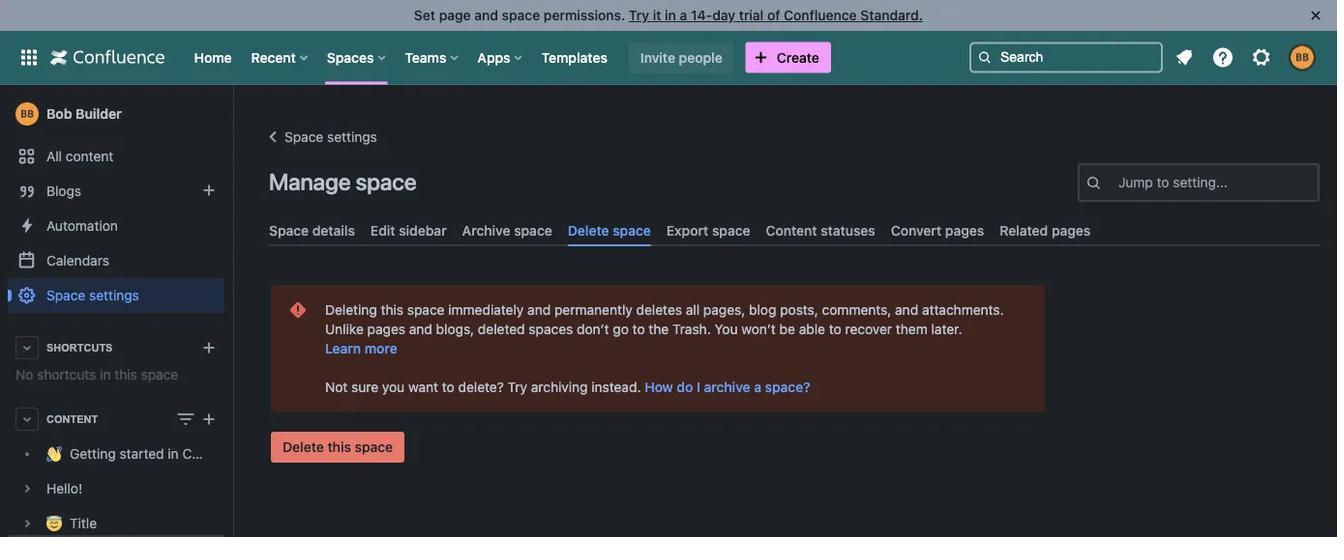 Task type: describe. For each thing, give the bounding box(es) containing it.
archive
[[704, 380, 750, 396]]

pages inside deleting this space immediately and permanently deletes all pages, blog posts, comments, and attachments. unlike pages and blogs, deleted spaces don't go to the trash. you won't be able to recover them later. learn more
[[367, 322, 405, 338]]

space inside delete space 'link'
[[613, 223, 651, 238]]

automation
[[46, 218, 118, 234]]

how do i archive a space? button
[[645, 378, 810, 398]]

not
[[325, 380, 348, 396]]

spaces button
[[321, 42, 393, 73]]

title
[[70, 516, 97, 532]]

recent
[[251, 49, 296, 65]]

all content
[[46, 149, 113, 164]]

bob builder link
[[8, 95, 224, 134]]

manage
[[269, 168, 351, 195]]

jump to setting...
[[1118, 175, 1228, 191]]

and right page at the left top of page
[[474, 7, 498, 23]]

setting...
[[1173, 175, 1228, 191]]

shortcuts button
[[8, 331, 224, 366]]

search image
[[977, 50, 993, 65]]

settings icon image
[[1250, 46, 1273, 69]]

pages for related pages
[[1052, 223, 1091, 238]]

calendars link
[[8, 244, 224, 279]]

export
[[666, 223, 709, 238]]

space settings inside space element
[[46, 288, 139, 304]]

blogs
[[46, 183, 81, 199]]

to right jump
[[1157, 175, 1169, 191]]

blog
[[749, 303, 776, 318]]

learn
[[325, 341, 361, 357]]

shortcuts
[[37, 367, 96, 383]]

permissions.
[[544, 7, 625, 23]]

archive space
[[462, 223, 552, 238]]

apps button
[[472, 42, 530, 73]]

home
[[194, 49, 232, 65]]

trash.
[[672, 322, 711, 338]]

Search field
[[969, 42, 1163, 73]]

all
[[46, 149, 62, 164]]

hello! link
[[8, 472, 224, 507]]

try it in a 14-day trial of confluence standard. link
[[629, 7, 923, 23]]

apps
[[477, 49, 510, 65]]

day
[[712, 7, 735, 23]]

confluence inside tree
[[182, 446, 254, 462]]

recent button
[[245, 42, 315, 73]]

to right go
[[632, 322, 645, 338]]

won't
[[741, 322, 776, 338]]

bob builder
[[46, 106, 122, 122]]

delete this space
[[283, 440, 393, 456]]

1 horizontal spatial settings
[[327, 129, 377, 145]]

Search settings text field
[[1118, 173, 1122, 193]]

sure
[[351, 380, 378, 396]]

deleting
[[325, 303, 377, 318]]

invite
[[640, 49, 675, 65]]

blogs link
[[8, 174, 224, 209]]

set
[[414, 7, 435, 23]]

archiving
[[531, 380, 588, 396]]

close image
[[1304, 4, 1327, 27]]

permanently
[[554, 303, 633, 318]]

them
[[896, 322, 928, 338]]

of
[[767, 7, 780, 23]]

1 horizontal spatial confluence
[[784, 7, 857, 23]]

invite people button
[[629, 42, 734, 73]]

2 vertical spatial space
[[46, 288, 85, 304]]

help icon image
[[1211, 46, 1234, 69]]

want
[[408, 380, 438, 396]]

create button
[[746, 42, 831, 73]]

export space
[[666, 223, 750, 238]]

1 vertical spatial a
[[754, 380, 761, 396]]

getting started in confluence
[[70, 446, 254, 462]]

content for content
[[46, 414, 98, 426]]

don't
[[577, 322, 609, 338]]

standard.
[[860, 7, 923, 23]]

invite people
[[640, 49, 722, 65]]

to right 'able'
[[829, 322, 841, 338]]

collapse sidebar image
[[211, 95, 253, 134]]

space inside delete this space button
[[355, 440, 393, 456]]

0 vertical spatial space settings
[[284, 129, 377, 145]]

builder
[[76, 106, 122, 122]]

instead.
[[591, 380, 641, 396]]

jump
[[1118, 175, 1153, 191]]

spaces
[[529, 322, 573, 338]]

pages,
[[703, 303, 745, 318]]

go
[[613, 322, 629, 338]]

edit sidebar link
[[363, 215, 454, 247]]

related pages
[[1000, 223, 1091, 238]]

deletes
[[636, 303, 682, 318]]

create content image
[[197, 408, 221, 431]]

deleted
[[478, 322, 525, 338]]

unlike
[[325, 322, 364, 338]]

create a blog image
[[197, 179, 221, 202]]

details
[[312, 223, 355, 238]]

later.
[[931, 322, 962, 338]]

delete this space button
[[271, 433, 405, 464]]

space inside "archive space" link
[[514, 223, 552, 238]]

space details
[[269, 223, 355, 238]]

and left blogs,
[[409, 322, 432, 338]]

add shortcut image
[[197, 337, 221, 360]]

space inside tab list
[[269, 223, 309, 238]]

1 vertical spatial try
[[507, 380, 527, 396]]

14-
[[691, 7, 712, 23]]

teams
[[405, 49, 446, 65]]

global element
[[12, 30, 966, 85]]

teams button
[[399, 42, 466, 73]]

you
[[382, 380, 405, 396]]

spaces
[[327, 49, 374, 65]]



Task type: vqa. For each thing, say whether or not it's contained in the screenshot.
Streams
no



Task type: locate. For each thing, give the bounding box(es) containing it.
tab list containing space details
[[261, 215, 1327, 247]]

1 horizontal spatial in
[[168, 446, 179, 462]]

sidebar
[[399, 223, 447, 238]]

more
[[365, 341, 397, 357]]

settings inside space element
[[89, 288, 139, 304]]

tree
[[8, 437, 254, 538]]

manage space
[[269, 168, 416, 195]]

space down shortcuts dropdown button on the left of the page
[[141, 367, 178, 383]]

space up blogs,
[[407, 303, 445, 318]]

this up more on the bottom left
[[381, 303, 403, 318]]

space inside deleting this space immediately and permanently deletes all pages, blog posts, comments, and attachments. unlike pages and blogs, deleted spaces don't go to the trash. you won't be able to recover them later. learn more
[[407, 303, 445, 318]]

in down shortcuts dropdown button on the left of the page
[[100, 367, 111, 383]]

a
[[680, 7, 687, 23], [754, 380, 761, 396]]

space down sure
[[355, 440, 393, 456]]

learn more button
[[325, 340, 397, 359]]

no shortcuts in this space
[[15, 367, 178, 383]]

space element
[[0, 85, 254, 538]]

space settings up "manage space" at the top left
[[284, 129, 377, 145]]

pages up more on the bottom left
[[367, 322, 405, 338]]

confluence right of
[[784, 7, 857, 23]]

be
[[779, 322, 795, 338]]

delete for delete space
[[568, 223, 609, 238]]

space left export
[[613, 223, 651, 238]]

banner
[[0, 30, 1337, 85]]

delete inside 'link'
[[568, 223, 609, 238]]

0 horizontal spatial try
[[507, 380, 527, 396]]

tab list
[[261, 215, 1327, 247]]

0 vertical spatial confluence
[[784, 7, 857, 23]]

getting started in confluence link
[[8, 437, 254, 472]]

0 horizontal spatial content
[[46, 414, 98, 426]]

2 vertical spatial in
[[168, 446, 179, 462]]

notification icon image
[[1173, 46, 1196, 69]]

and up spaces
[[527, 303, 551, 318]]

people
[[679, 49, 722, 65]]

space down calendars in the left of the page
[[46, 288, 85, 304]]

this inside space element
[[114, 367, 137, 383]]

space settings
[[284, 129, 377, 145], [46, 288, 139, 304]]

space inside export space 'link'
[[712, 223, 750, 238]]

set page and space permissions. try it in a 14-day trial of confluence standard.
[[414, 7, 923, 23]]

edit
[[370, 223, 395, 238]]

calendars
[[46, 253, 109, 269]]

content
[[66, 149, 113, 164]]

0 horizontal spatial settings
[[89, 288, 139, 304]]

pages
[[945, 223, 984, 238], [1052, 223, 1091, 238], [367, 322, 405, 338]]

able
[[799, 322, 825, 338]]

this
[[381, 303, 403, 318], [114, 367, 137, 383], [327, 440, 351, 456]]

change view image
[[174, 408, 197, 431]]

templates link
[[536, 42, 613, 73]]

0 horizontal spatial space settings link
[[8, 279, 224, 313]]

space up manage
[[284, 129, 323, 145]]

attachments.
[[922, 303, 1004, 318]]

confluence down create content image
[[182, 446, 254, 462]]

delete space
[[568, 223, 651, 238]]

pages right related
[[1052, 223, 1091, 238]]

comments,
[[822, 303, 891, 318]]

in for getting started in confluence
[[168, 446, 179, 462]]

create
[[777, 49, 819, 65]]

space up the apps popup button at left top
[[502, 7, 540, 23]]

related
[[1000, 223, 1048, 238]]

1 horizontal spatial content
[[766, 223, 817, 238]]

0 vertical spatial space
[[284, 129, 323, 145]]

in right it
[[665, 7, 676, 23]]

confluence
[[784, 7, 857, 23], [182, 446, 254, 462]]

do
[[677, 380, 693, 396]]

started
[[119, 446, 164, 462]]

title link
[[8, 507, 224, 538]]

archive space link
[[454, 215, 560, 247]]

0 horizontal spatial delete
[[283, 440, 324, 456]]

1 vertical spatial space
[[269, 223, 309, 238]]

1 horizontal spatial delete
[[568, 223, 609, 238]]

confluence image
[[50, 46, 165, 69], [50, 46, 165, 69]]

it
[[653, 7, 661, 23]]

trial
[[739, 7, 764, 23]]

templates
[[541, 49, 607, 65]]

space left details
[[269, 223, 309, 238]]

try
[[629, 7, 649, 23], [507, 380, 527, 396]]

immediately
[[448, 303, 524, 318]]

all content link
[[8, 139, 224, 174]]

0 horizontal spatial this
[[114, 367, 137, 383]]

a left 14-
[[680, 7, 687, 23]]

posts,
[[780, 303, 818, 318]]

0 vertical spatial try
[[629, 7, 649, 23]]

and up them
[[895, 303, 918, 318]]

this for deleting
[[381, 303, 403, 318]]

convert pages
[[891, 223, 984, 238]]

tree containing getting started in confluence
[[8, 437, 254, 538]]

hello!
[[46, 481, 82, 497]]

0 vertical spatial delete
[[568, 223, 609, 238]]

shortcuts
[[46, 342, 113, 354]]

0 vertical spatial this
[[381, 303, 403, 318]]

1 vertical spatial confluence
[[182, 446, 254, 462]]

related pages link
[[992, 215, 1098, 247]]

1 horizontal spatial space settings link
[[261, 126, 377, 149]]

settings down calendars link
[[89, 288, 139, 304]]

1 horizontal spatial this
[[327, 440, 351, 456]]

in right the started
[[168, 446, 179, 462]]

content inside dropdown button
[[46, 414, 98, 426]]

1 vertical spatial this
[[114, 367, 137, 383]]

deleting this space immediately and permanently deletes all pages, blog posts, comments, and attachments. unlike pages and blogs, deleted spaces don't go to the trash. you won't be able to recover them later. learn more
[[325, 303, 1004, 357]]

2 vertical spatial this
[[327, 440, 351, 456]]

recover
[[845, 322, 892, 338]]

i
[[697, 380, 700, 396]]

space right export
[[712, 223, 750, 238]]

content left statuses
[[766, 223, 817, 238]]

0 vertical spatial space settings link
[[261, 126, 377, 149]]

1 vertical spatial delete
[[283, 440, 324, 456]]

delete inside button
[[283, 440, 324, 456]]

0 vertical spatial content
[[766, 223, 817, 238]]

space settings link down calendars in the left of the page
[[8, 279, 224, 313]]

space settings link up manage
[[261, 126, 377, 149]]

banner containing home
[[0, 30, 1337, 85]]

content up the getting
[[46, 414, 98, 426]]

the
[[649, 322, 669, 338]]

2 horizontal spatial pages
[[1052, 223, 1091, 238]]

try right delete?
[[507, 380, 527, 396]]

0 horizontal spatial confluence
[[182, 446, 254, 462]]

delete space link
[[560, 215, 659, 247]]

1 vertical spatial space settings
[[46, 288, 139, 304]]

pages right convert
[[945, 223, 984, 238]]

this down not
[[327, 440, 351, 456]]

0 vertical spatial settings
[[327, 129, 377, 145]]

1 horizontal spatial a
[[754, 380, 761, 396]]

1 vertical spatial space settings link
[[8, 279, 224, 313]]

2 horizontal spatial in
[[665, 7, 676, 23]]

1 vertical spatial content
[[46, 414, 98, 426]]

delete for delete this space
[[283, 440, 324, 456]]

tree inside space element
[[8, 437, 254, 538]]

try left it
[[629, 7, 649, 23]]

to right want
[[442, 380, 454, 396]]

0 horizontal spatial in
[[100, 367, 111, 383]]

0 vertical spatial in
[[665, 7, 676, 23]]

automation link
[[8, 209, 224, 244]]

0 horizontal spatial pages
[[367, 322, 405, 338]]

this for delete
[[327, 440, 351, 456]]

bob
[[46, 106, 72, 122]]

1 horizontal spatial pages
[[945, 223, 984, 238]]

not sure you want to delete? try archiving instead. how do i archive a space?
[[325, 380, 810, 396]]

settings up "manage space" at the top left
[[327, 129, 377, 145]]

convert
[[891, 223, 942, 238]]

content button
[[8, 402, 224, 437]]

1 vertical spatial settings
[[89, 288, 139, 304]]

delete?
[[458, 380, 504, 396]]

0 vertical spatial a
[[680, 7, 687, 23]]

settings
[[327, 129, 377, 145], [89, 288, 139, 304]]

pages for convert pages
[[945, 223, 984, 238]]

export space link
[[659, 215, 758, 247]]

this down shortcuts dropdown button on the left of the page
[[114, 367, 137, 383]]

edit sidebar
[[370, 223, 447, 238]]

1 horizontal spatial space settings
[[284, 129, 377, 145]]

this inside deleting this space immediately and permanently deletes all pages, blog posts, comments, and attachments. unlike pages and blogs, deleted spaces don't go to the trash. you won't be able to recover them later. learn more
[[381, 303, 403, 318]]

space settings down calendars in the left of the page
[[46, 288, 139, 304]]

space settings link
[[261, 126, 377, 149], [8, 279, 224, 313]]

1 horizontal spatial try
[[629, 7, 649, 23]]

space
[[502, 7, 540, 23], [355, 168, 416, 195], [514, 223, 552, 238], [613, 223, 651, 238], [712, 223, 750, 238], [407, 303, 445, 318], [141, 367, 178, 383], [355, 440, 393, 456]]

0 horizontal spatial space settings
[[46, 288, 139, 304]]

1 vertical spatial in
[[100, 367, 111, 383]]

space up "edit"
[[355, 168, 416, 195]]

in for no shortcuts in this space
[[100, 367, 111, 383]]

2 horizontal spatial this
[[381, 303, 403, 318]]

0 horizontal spatial a
[[680, 7, 687, 23]]

space details link
[[261, 215, 363, 247]]

no
[[15, 367, 33, 383]]

blogs,
[[436, 322, 474, 338]]

space inside space element
[[141, 367, 178, 383]]

this inside button
[[327, 440, 351, 456]]

archive
[[462, 223, 510, 238]]

a left space?
[[754, 380, 761, 396]]

content for content statuses
[[766, 223, 817, 238]]

appswitcher icon image
[[17, 46, 41, 69]]

space right "archive"
[[514, 223, 552, 238]]



